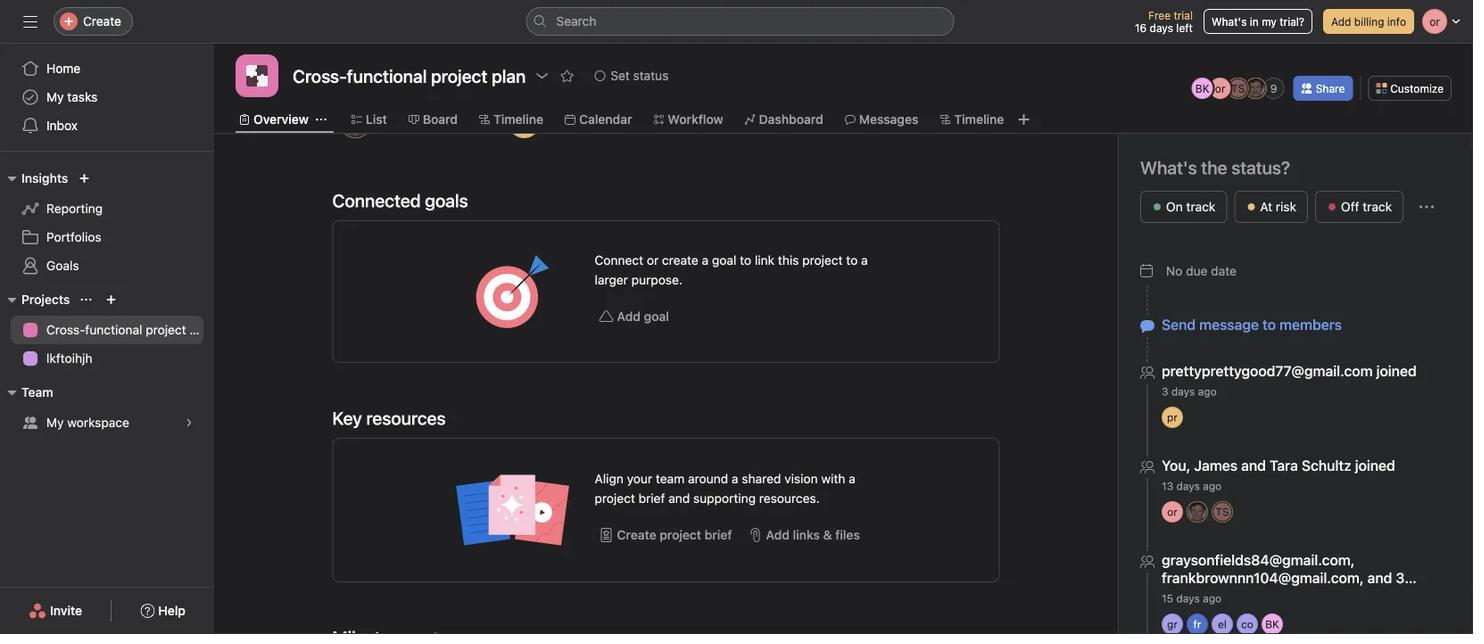 Task type: vqa. For each thing, say whether or not it's contained in the screenshot.
globe icon
no



Task type: locate. For each thing, give the bounding box(es) containing it.
bk
[[1195, 82, 1210, 95], [1265, 618, 1279, 631]]

my left tasks
[[46, 90, 64, 104]]

1 horizontal spatial ja
[[1250, 82, 1262, 95]]

ago down the prettyprettygood77@gmail.com
[[1198, 385, 1217, 398]]

project down align
[[595, 491, 635, 506]]

2 horizontal spatial to
[[1263, 316, 1276, 333]]

timeline for 2nd timeline link from left
[[954, 112, 1004, 127]]

1 timeline from the left
[[493, 112, 543, 127]]

show options image
[[535, 69, 549, 83]]

ja
[[1250, 82, 1262, 95], [1192, 506, 1203, 518]]

0 vertical spatial my
[[46, 90, 64, 104]]

0 horizontal spatial track
[[1186, 199, 1216, 214]]

add down larger
[[617, 309, 641, 324]]

tara
[[1270, 457, 1298, 474]]

create
[[83, 14, 121, 29], [617, 528, 656, 543]]

days inside you, james and tara schultz joined 13 days ago
[[1176, 480, 1200, 493]]

1 vertical spatial cross-
[[46, 323, 85, 337]]

graysonfields84@gmail.com,
[[1162, 552, 1355, 569]]

teams element
[[0, 377, 214, 441]]

to left link
[[740, 253, 751, 268]]

track right off
[[1363, 199, 1392, 214]]

1 vertical spatial my
[[46, 415, 64, 430]]

ja down james
[[1192, 506, 1203, 518]]

3
[[1162, 385, 1168, 398], [1396, 570, 1405, 587]]

puzzle image
[[246, 65, 268, 87]]

help button
[[129, 595, 197, 627]]

or down 13
[[1167, 506, 1178, 518]]

cross- inside "link"
[[46, 323, 85, 337]]

project plan
[[431, 65, 526, 86]]

prettyprettygood77@gmail.com joined button
[[1162, 362, 1417, 380]]

create inside create dropdown button
[[83, 14, 121, 29]]

resources.
[[759, 491, 820, 506]]

1 horizontal spatial add
[[766, 528, 790, 543]]

goal down purpose.
[[644, 309, 669, 324]]

project inside connect or create a goal to link this project to a larger purpose.
[[802, 253, 843, 268]]

joined inside you, james and tara schultz joined 13 days ago
[[1355, 457, 1395, 474]]

to right this
[[846, 253, 858, 268]]

at risk
[[1260, 199, 1296, 214]]

add left the billing
[[1331, 15, 1351, 28]]

0 vertical spatial ja
[[1250, 82, 1262, 95]]

what's up "on"
[[1140, 157, 1197, 178]]

1 horizontal spatial goal
[[712, 253, 736, 268]]

align your team around a shared vision with a project brief and supporting resources.
[[595, 472, 855, 506]]

home
[[46, 61, 81, 76]]

0 horizontal spatial to
[[740, 253, 751, 268]]

2 vertical spatial add
[[766, 528, 790, 543]]

you,
[[1162, 457, 1191, 474]]

with
[[821, 472, 845, 486]]

pr
[[1167, 411, 1178, 424]]

a right with
[[849, 472, 855, 486]]

0 horizontal spatial functional
[[85, 323, 142, 337]]

off track
[[1341, 199, 1392, 214]]

1 vertical spatial 3
[[1396, 570, 1405, 587]]

1 vertical spatial and
[[668, 491, 690, 506]]

0 horizontal spatial ts
[[1216, 506, 1229, 518]]

1 horizontal spatial 3
[[1396, 570, 1405, 587]]

ago
[[1198, 385, 1217, 398], [1203, 480, 1222, 493], [1203, 592, 1222, 605]]

2 track from the left
[[1363, 199, 1392, 214]]

add billing info
[[1331, 15, 1406, 28]]

timeline link down "show options" image
[[479, 110, 543, 129]]

0 horizontal spatial add
[[617, 309, 641, 324]]

graysonfields84@gmail.com, frankbrownnn104@gmail.com, and 3 others joined
[[1162, 552, 1405, 605]]

projects element
[[0, 284, 214, 377]]

1 horizontal spatial brief
[[705, 528, 732, 543]]

a up supporting
[[732, 472, 738, 486]]

0 vertical spatial add
[[1331, 15, 1351, 28]]

or
[[1215, 82, 1226, 95], [647, 253, 659, 268], [1167, 506, 1178, 518]]

customize button
[[1368, 76, 1452, 101]]

add milestone image
[[428, 631, 443, 634]]

add inside button
[[617, 309, 641, 324]]

project down the team
[[660, 528, 701, 543]]

brief down your
[[639, 491, 665, 506]]

1 vertical spatial add
[[617, 309, 641, 324]]

1 horizontal spatial functional
[[347, 65, 427, 86]]

bk left 9
[[1195, 82, 1210, 95]]

1 vertical spatial or
[[647, 253, 659, 268]]

0 horizontal spatial create
[[83, 14, 121, 29]]

vision
[[785, 472, 818, 486]]

1 vertical spatial functional
[[85, 323, 142, 337]]

0 horizontal spatial and
[[668, 491, 690, 506]]

1 vertical spatial ago
[[1203, 480, 1222, 493]]

ago inside prettyprettygood77@gmail.com joined 3 days ago
[[1198, 385, 1217, 398]]

create button
[[54, 7, 133, 36]]

0 vertical spatial what's
[[1212, 15, 1247, 28]]

1 vertical spatial brief
[[705, 528, 732, 543]]

functional for project
[[85, 323, 142, 337]]

2 timeline from the left
[[954, 112, 1004, 127]]

or left 9
[[1215, 82, 1226, 95]]

timeline link
[[479, 110, 543, 129], [940, 110, 1004, 129]]

functional up lkftoihjh link in the bottom left of the page
[[85, 323, 142, 337]]

2 horizontal spatial add
[[1331, 15, 1351, 28]]

joined inside graysonfields84@gmail.com, frankbrownnn104@gmail.com, and 3 others joined
[[1208, 588, 1248, 605]]

1 horizontal spatial timeline link
[[940, 110, 1004, 129]]

ago up el in the right bottom of the page
[[1203, 592, 1222, 605]]

at
[[1260, 199, 1272, 214]]

project inside the align your team around a shared vision with a project brief and supporting resources.
[[595, 491, 635, 506]]

1 horizontal spatial or
[[1167, 506, 1178, 518]]

no due date
[[1166, 264, 1237, 278]]

cross- up tab actions icon
[[293, 65, 347, 86]]

1 horizontal spatial track
[[1363, 199, 1392, 214]]

0 vertical spatial joined
[[1376, 363, 1417, 380]]

add inside 'button'
[[1331, 15, 1351, 28]]

create down your
[[617, 528, 656, 543]]

functional inside the cross-functional project plan "link"
[[85, 323, 142, 337]]

list
[[366, 112, 387, 127]]

project right this
[[802, 253, 843, 268]]

days up pr
[[1171, 385, 1195, 398]]

and inside graysonfields84@gmail.com, frankbrownnn104@gmail.com, and 3 others joined
[[1368, 570, 1392, 587]]

the status?
[[1201, 157, 1290, 178]]

gr
[[1167, 618, 1178, 631]]

what's left in
[[1212, 15, 1247, 28]]

my
[[1262, 15, 1277, 28]]

cross-
[[293, 65, 347, 86], [46, 323, 85, 337]]

cross- up lkftoihjh
[[46, 323, 85, 337]]

0 vertical spatial functional
[[347, 65, 427, 86]]

1 vertical spatial joined
[[1355, 457, 1395, 474]]

lkftoihjh
[[46, 351, 92, 366]]

create project brief
[[617, 528, 732, 543]]

portfolios
[[46, 230, 101, 244]]

goal left link
[[712, 253, 736, 268]]

0 horizontal spatial what's
[[1140, 157, 1197, 178]]

bk right 'co' at right bottom
[[1265, 618, 1279, 631]]

brief inside button
[[705, 528, 732, 543]]

billing
[[1354, 15, 1384, 28]]

0 horizontal spatial timeline link
[[479, 110, 543, 129]]

or inside connect or create a goal to link this project to a larger purpose.
[[647, 253, 659, 268]]

0 horizontal spatial 3
[[1162, 385, 1168, 398]]

1 vertical spatial goal
[[644, 309, 669, 324]]

workspace
[[67, 415, 129, 430]]

timeline link left the add tab icon
[[940, 110, 1004, 129]]

days inside prettyprettygood77@gmail.com joined 3 days ago
[[1171, 385, 1195, 398]]

this
[[778, 253, 799, 268]]

track inside "button"
[[1186, 199, 1216, 214]]

1 vertical spatial ts
[[1216, 506, 1229, 518]]

my down team
[[46, 415, 64, 430]]

1 horizontal spatial what's
[[1212, 15, 1247, 28]]

0 vertical spatial cross-
[[293, 65, 347, 86]]

project left plan
[[146, 323, 186, 337]]

ts left 9
[[1231, 82, 1245, 95]]

1 horizontal spatial cross-
[[293, 65, 347, 86]]

1 horizontal spatial and
[[1241, 457, 1266, 474]]

0 vertical spatial goal
[[712, 253, 736, 268]]

days inside free trial 16 days left
[[1150, 21, 1173, 34]]

message
[[1199, 316, 1259, 333]]

see details, my workspace image
[[184, 418, 195, 428]]

project inside button
[[660, 528, 701, 543]]

key resources
[[332, 408, 446, 429]]

track inside button
[[1363, 199, 1392, 214]]

1 my from the top
[[46, 90, 64, 104]]

joined
[[1376, 363, 1417, 380], [1355, 457, 1395, 474], [1208, 588, 1248, 605]]

2 vertical spatial and
[[1368, 570, 1392, 587]]

2 horizontal spatial or
[[1215, 82, 1226, 95]]

global element
[[0, 44, 214, 151]]

my tasks link
[[11, 83, 203, 112]]

connect
[[595, 253, 643, 268]]

to right message
[[1263, 316, 1276, 333]]

1 horizontal spatial create
[[617, 528, 656, 543]]

ja left 9
[[1250, 82, 1262, 95]]

insights button
[[0, 168, 68, 189]]

15
[[1162, 592, 1173, 605]]

0 vertical spatial and
[[1241, 457, 1266, 474]]

track
[[1186, 199, 1216, 214], [1363, 199, 1392, 214]]

and
[[1241, 457, 1266, 474], [668, 491, 690, 506], [1368, 570, 1392, 587]]

13
[[1162, 480, 1173, 493]]

1 horizontal spatial bk
[[1265, 618, 1279, 631]]

0 horizontal spatial ja
[[1192, 506, 1203, 518]]

add links & files
[[766, 528, 860, 543]]

dashboard link
[[745, 110, 823, 129]]

1 horizontal spatial timeline
[[954, 112, 1004, 127]]

goal inside button
[[644, 309, 669, 324]]

track for off track
[[1363, 199, 1392, 214]]

0 vertical spatial brief
[[639, 491, 665, 506]]

0 vertical spatial 3
[[1162, 385, 1168, 398]]

add inside dropdown button
[[766, 528, 790, 543]]

functional up list
[[347, 65, 427, 86]]

trial
[[1174, 9, 1193, 21]]

what's inside button
[[1212, 15, 1247, 28]]

0 vertical spatial bk
[[1195, 82, 1210, 95]]

add left the links
[[766, 528, 790, 543]]

no
[[1166, 264, 1183, 278]]

1 track from the left
[[1186, 199, 1216, 214]]

timeline left the add tab icon
[[954, 112, 1004, 127]]

my workspace
[[46, 415, 129, 430]]

1 vertical spatial create
[[617, 528, 656, 543]]

graysonfields84@gmail.com, frankbrownnn104@gmail.com, and 3 others joined button
[[1162, 551, 1451, 605]]

create inside create project brief button
[[617, 528, 656, 543]]

messages
[[859, 112, 918, 127]]

create project brief button
[[595, 519, 737, 551]]

timeline
[[493, 112, 543, 127], [954, 112, 1004, 127]]

and inside you, james and tara schultz joined 13 days ago
[[1241, 457, 1266, 474]]

timeline down "show options" image
[[493, 112, 543, 127]]

add for add links & files
[[766, 528, 790, 543]]

add
[[1331, 15, 1351, 28], [617, 309, 641, 324], [766, 528, 790, 543]]

overview
[[253, 112, 309, 127]]

1 vertical spatial bk
[[1265, 618, 1279, 631]]

set status
[[611, 68, 669, 83]]

track right "on"
[[1186, 199, 1216, 214]]

1 horizontal spatial ts
[[1231, 82, 1245, 95]]

dashboard
[[759, 112, 823, 127]]

joined inside prettyprettygood77@gmail.com joined 3 days ago
[[1376, 363, 1417, 380]]

shared
[[742, 472, 781, 486]]

0 vertical spatial ago
[[1198, 385, 1217, 398]]

invite
[[50, 604, 82, 618]]

a
[[702, 253, 709, 268], [861, 253, 868, 268], [732, 472, 738, 486], [849, 472, 855, 486]]

2 horizontal spatial and
[[1368, 570, 1392, 587]]

more actions image
[[1420, 200, 1434, 214]]

my inside "link"
[[46, 415, 64, 430]]

2 vertical spatial joined
[[1208, 588, 1248, 605]]

0 horizontal spatial or
[[647, 253, 659, 268]]

add goal button
[[595, 301, 674, 333]]

brief down supporting
[[705, 528, 732, 543]]

my for my workspace
[[46, 415, 64, 430]]

ts down james
[[1216, 506, 1229, 518]]

on
[[1166, 199, 1183, 214]]

messages link
[[845, 110, 918, 129]]

0 horizontal spatial brief
[[639, 491, 665, 506]]

my inside global element
[[46, 90, 64, 104]]

0 vertical spatial create
[[83, 14, 121, 29]]

3 inside graysonfields84@gmail.com, frankbrownnn104@gmail.com, and 3 others joined
[[1396, 570, 1405, 587]]

days right 16
[[1150, 21, 1173, 34]]

a right this
[[861, 253, 868, 268]]

at risk button
[[1234, 191, 1308, 223]]

and for james
[[1241, 457, 1266, 474]]

0 horizontal spatial cross-
[[46, 323, 85, 337]]

days right 13
[[1176, 480, 1200, 493]]

ago down james
[[1203, 480, 1222, 493]]

schultz
[[1302, 457, 1352, 474]]

2 my from the top
[[46, 415, 64, 430]]

cross- for cross-functional project plan
[[46, 323, 85, 337]]

and inside the align your team around a shared vision with a project brief and supporting resources.
[[668, 491, 690, 506]]

what's in my trial?
[[1212, 15, 1304, 28]]

2 vertical spatial ago
[[1203, 592, 1222, 605]]

board
[[423, 112, 458, 127]]

plan
[[190, 323, 214, 337]]

0 horizontal spatial goal
[[644, 309, 669, 324]]

0 horizontal spatial timeline
[[493, 112, 543, 127]]

what's for what's in my trial?
[[1212, 15, 1247, 28]]

1 vertical spatial what's
[[1140, 157, 1197, 178]]

or up purpose.
[[647, 253, 659, 268]]

create up home link
[[83, 14, 121, 29]]

days right 15
[[1176, 592, 1200, 605]]



Task type: describe. For each thing, give the bounding box(es) containing it.
on track button
[[1140, 191, 1227, 223]]

due
[[1186, 264, 1208, 278]]

1 timeline link from the left
[[479, 110, 543, 129]]

add tab image
[[1017, 112, 1031, 127]]

my for my tasks
[[46, 90, 64, 104]]

add billing info button
[[1323, 9, 1414, 34]]

create for create
[[83, 14, 121, 29]]

my tasks
[[46, 90, 98, 104]]

frankbrownnn104@gmail.com,
[[1162, 570, 1364, 587]]

off
[[1341, 199, 1359, 214]]

free trial 16 days left
[[1135, 9, 1193, 34]]

customize
[[1390, 82, 1444, 95]]

1 horizontal spatial to
[[846, 253, 858, 268]]

on track
[[1166, 199, 1216, 214]]

15 days ago
[[1162, 592, 1222, 605]]

files
[[835, 528, 860, 543]]

functional for project plan
[[347, 65, 427, 86]]

el
[[1218, 618, 1227, 631]]

trial?
[[1280, 15, 1304, 28]]

cross-functional project plan
[[293, 65, 526, 86]]

team button
[[0, 382, 53, 403]]

team
[[21, 385, 53, 400]]

add for add goal
[[617, 309, 641, 324]]

show options, current sort, top image
[[81, 294, 91, 305]]

3 inside prettyprettygood77@gmail.com joined 3 days ago
[[1162, 385, 1168, 398]]

new project or portfolio image
[[106, 294, 116, 305]]

others
[[1162, 588, 1204, 605]]

create
[[662, 253, 698, 268]]

create for create project brief
[[617, 528, 656, 543]]

prettyprettygood77@gmail.com joined 3 days ago
[[1162, 363, 1417, 398]]

insights element
[[0, 162, 214, 284]]

supporting
[[693, 491, 756, 506]]

you, james and tara schultz joined 13 days ago
[[1162, 457, 1395, 493]]

brief inside the align your team around a shared vision with a project brief and supporting resources.
[[639, 491, 665, 506]]

2 vertical spatial or
[[1167, 506, 1178, 518]]

help
[[158, 604, 186, 618]]

0 horizontal spatial bk
[[1195, 82, 1210, 95]]

hide sidebar image
[[23, 14, 37, 29]]

set status button
[[586, 63, 677, 88]]

9
[[1270, 82, 1277, 95]]

track for on track
[[1186, 199, 1216, 214]]

timeline for second timeline link from the right
[[493, 112, 543, 127]]

share
[[1316, 82, 1345, 95]]

james
[[1194, 457, 1238, 474]]

in
[[1250, 15, 1259, 28]]

what's for what's the status?
[[1140, 157, 1197, 178]]

around
[[688, 472, 728, 486]]

2 timeline link from the left
[[940, 110, 1004, 129]]

cross- for cross-functional project plan
[[293, 65, 347, 86]]

what's in my trial? button
[[1204, 9, 1312, 34]]

add goal
[[617, 309, 669, 324]]

date
[[1211, 264, 1237, 278]]

team
[[656, 472, 685, 486]]

a right create
[[702, 253, 709, 268]]

share button
[[1294, 76, 1353, 101]]

add for add billing info
[[1331, 15, 1351, 28]]

goal inside connect or create a goal to link this project to a larger purpose.
[[712, 253, 736, 268]]

risk
[[1276, 199, 1296, 214]]

status
[[633, 68, 669, 83]]

prettyprettygood77@gmail.com
[[1162, 363, 1373, 380]]

inbox
[[46, 118, 78, 133]]

connect or create a goal to link this project to a larger purpose.
[[595, 253, 868, 287]]

project inside "link"
[[146, 323, 186, 337]]

invite button
[[17, 595, 94, 627]]

search
[[556, 14, 596, 29]]

send message to members button
[[1162, 316, 1342, 333]]

info
[[1387, 15, 1406, 28]]

workflow link
[[654, 110, 723, 129]]

0 vertical spatial ts
[[1231, 82, 1245, 95]]

insights
[[21, 171, 68, 186]]

larger
[[595, 273, 628, 287]]

members
[[1280, 316, 1342, 333]]

fr
[[1193, 618, 1201, 631]]

add to starred image
[[560, 69, 574, 83]]

cross-functional project plan
[[46, 323, 214, 337]]

joined for you, james and tara schultz joined 13 days ago
[[1355, 457, 1395, 474]]

0 vertical spatial or
[[1215, 82, 1226, 95]]

list link
[[351, 110, 387, 129]]

send
[[1162, 316, 1196, 333]]

co
[[1241, 618, 1254, 631]]

left
[[1176, 21, 1193, 34]]

off track button
[[1315, 191, 1404, 223]]

goals
[[46, 258, 79, 273]]

&
[[823, 528, 832, 543]]

connected goals
[[332, 190, 468, 211]]

links
[[793, 528, 820, 543]]

joined for graysonfields84@gmail.com, frankbrownnn104@gmail.com, and 3 others joined
[[1208, 588, 1248, 605]]

home link
[[11, 54, 203, 83]]

1 vertical spatial ja
[[1192, 506, 1203, 518]]

tasks
[[67, 90, 98, 104]]

goals link
[[11, 252, 203, 280]]

and for frankbrownnn104@gmail.com,
[[1368, 570, 1392, 587]]

what's the status?
[[1140, 157, 1290, 178]]

overview link
[[239, 110, 309, 129]]

purpose.
[[631, 273, 683, 287]]

new image
[[79, 173, 90, 184]]

send message to members
[[1162, 316, 1342, 333]]

calendar link
[[565, 110, 632, 129]]

search list box
[[526, 7, 954, 36]]

align
[[595, 472, 624, 486]]

your
[[627, 472, 652, 486]]

tab actions image
[[316, 114, 326, 125]]

projects
[[21, 292, 70, 307]]

link
[[755, 253, 775, 268]]

ago inside you, james and tara schultz joined 13 days ago
[[1203, 480, 1222, 493]]

set
[[611, 68, 630, 83]]

lkftoihjh link
[[11, 344, 203, 373]]



